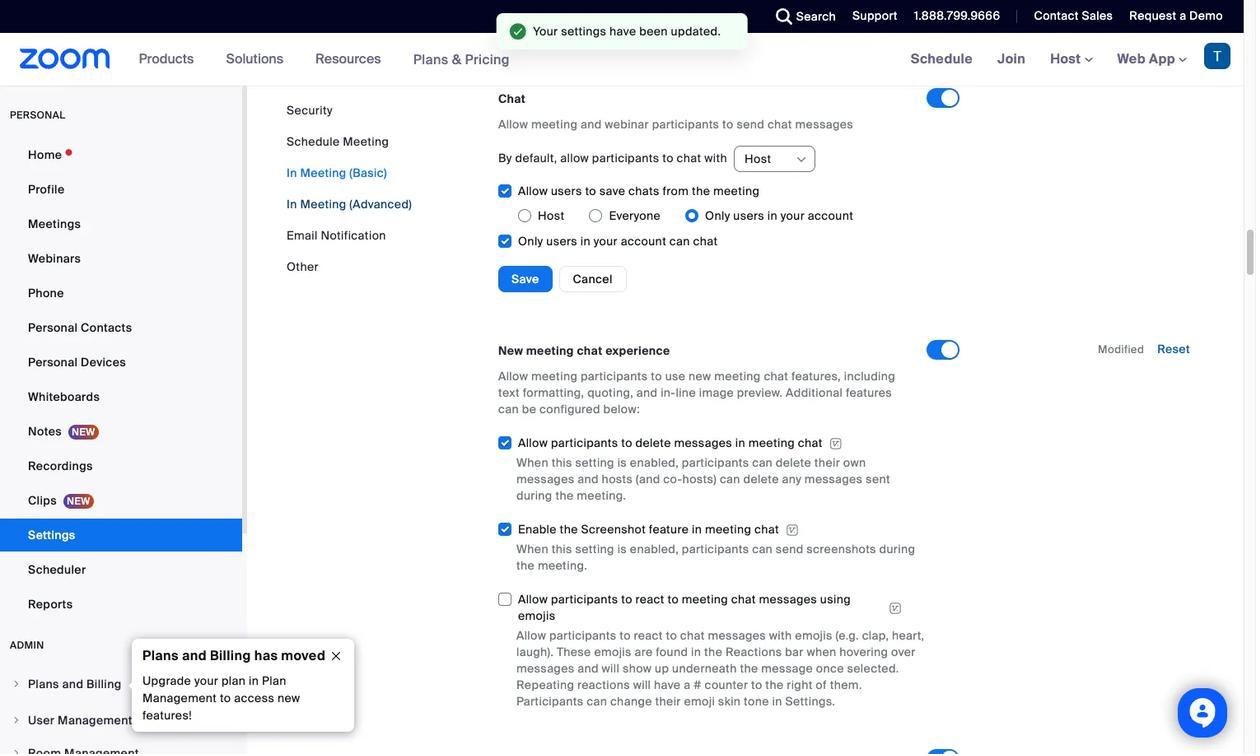Task type: locate. For each thing, give the bounding box(es) containing it.
0 vertical spatial is
[[618, 456, 627, 470]]

users
[[551, 184, 582, 198], [734, 208, 765, 223], [547, 234, 578, 249]]

1 this from the top
[[552, 456, 572, 470]]

their left emoji
[[655, 694, 681, 709]]

users for only users in your account
[[734, 208, 765, 223]]

enabled, down enable the screenshot feature in meeting chat
[[630, 542, 679, 557]]

host inside popup button
[[745, 152, 772, 166]]

banner
[[0, 33, 1244, 87]]

your down the show options 'icon' on the top
[[781, 208, 805, 223]]

0 horizontal spatial only
[[518, 234, 543, 249]]

1 horizontal spatial have
[[654, 678, 681, 693]]

notification
[[321, 228, 386, 243]]

0 vertical spatial their
[[815, 456, 840, 470]]

will down show at the bottom of the page
[[633, 678, 651, 693]]

can inside "allow meeting participants to use new meeting chat features, including text formatting, quoting, and in-line image preview. additional features can be configured below:"
[[498, 402, 519, 417]]

delete
[[636, 436, 671, 451], [776, 456, 812, 470], [744, 472, 779, 487]]

0 horizontal spatial their
[[655, 694, 681, 709]]

contact sales link
[[1022, 0, 1118, 33], [1034, 8, 1113, 23]]

0 horizontal spatial send
[[737, 117, 765, 132]]

can inside the allow participants to react to chat messages with emojis (e.g. clap, heart, laugh). these emojis are found in the reactions bar when hovering over messages and will show up underneath the message once selected. repeating reactions will have a # counter to the right of them. participants can change their emoji skin tone in settings.
[[587, 694, 607, 709]]

1 horizontal spatial with
[[769, 629, 792, 643]]

meeting up (basic)
[[343, 134, 389, 149]]

user management menu item
[[0, 705, 242, 737]]

0 vertical spatial personal
[[28, 321, 78, 335]]

1 horizontal spatial billing
[[210, 648, 251, 665]]

participants inside when this setting is enabled, participants can send screenshots during the meeting.
[[682, 542, 749, 557]]

when
[[807, 645, 837, 660]]

users down host popup button
[[734, 208, 765, 223]]

meeting. down enable
[[538, 559, 588, 573]]

during up enable
[[517, 489, 553, 503]]

plans & pricing link
[[413, 51, 510, 68], [413, 51, 510, 68]]

0 vertical spatial users
[[551, 184, 582, 198]]

1 horizontal spatial account
[[808, 208, 854, 223]]

0 vertical spatial delete
[[636, 436, 671, 451]]

bar
[[785, 645, 804, 660]]

a left demo
[[1180, 8, 1187, 23]]

1 horizontal spatial only
[[705, 208, 731, 223]]

allow inside the allow participants to react to chat messages with emojis (e.g. clap, heart, laugh). these emojis are found in the reactions bar when hovering over messages and will show up underneath the message once selected. repeating reactions will have a # counter to the right of them. participants can change their emoji skin tone in settings.
[[517, 629, 546, 643]]

messages
[[796, 117, 854, 132], [674, 436, 733, 451], [517, 472, 575, 487], [805, 472, 863, 487], [759, 592, 817, 607], [708, 629, 766, 643], [517, 662, 575, 676]]

host down "contact sales"
[[1051, 50, 1085, 68]]

0 horizontal spatial during
[[517, 489, 553, 503]]

recordings
[[28, 459, 93, 474]]

plans inside tooltip
[[143, 648, 179, 665]]

in for in meeting (basic)
[[287, 166, 297, 180]]

host inside the meetings navigation
[[1051, 50, 1085, 68]]

0 vertical spatial meeting.
[[577, 489, 627, 503]]

0 vertical spatial will
[[602, 662, 620, 676]]

in for in meeting (advanced)
[[287, 197, 297, 212]]

1 personal from the top
[[28, 321, 78, 335]]

1 vertical spatial during
[[880, 542, 916, 557]]

allow for allow participants to react to meeting chat messages using emojis
[[518, 592, 548, 607]]

new inside the upgrade your plan in plan management to access new features!
[[278, 691, 300, 706]]

the up enable
[[556, 489, 574, 503]]

management down plans and billing
[[58, 714, 132, 728]]

during right "screenshots"
[[880, 542, 916, 557]]

0 horizontal spatial new
[[278, 691, 300, 706]]

2 in from the top
[[287, 197, 297, 212]]

1 right image from the top
[[12, 680, 21, 690]]

show
[[623, 662, 652, 676]]

0 vertical spatial management
[[143, 691, 217, 706]]

in down host popup button
[[768, 208, 778, 223]]

0 vertical spatial your
[[781, 208, 805, 223]]

plans left &
[[413, 51, 449, 68]]

(e.g.
[[836, 629, 859, 643]]

solutions button
[[226, 33, 291, 86]]

plans up user
[[28, 677, 59, 692]]

messages left using
[[759, 592, 817, 607]]

during inside the when this setting is enabled, participants can delete their own messages and hosts (and co-hosts) can delete any messages sent during the meeting.
[[517, 489, 553, 503]]

chat
[[498, 91, 526, 106]]

can
[[670, 234, 690, 249], [498, 402, 519, 417], [752, 456, 773, 470], [720, 472, 741, 487], [752, 542, 773, 557], [587, 694, 607, 709]]

setting inside when this setting is enabled, participants can send screenshots during the meeting.
[[576, 542, 615, 557]]

solutions
[[226, 50, 284, 68]]

0 vertical spatial when
[[517, 456, 549, 470]]

1 vertical spatial only
[[518, 234, 543, 249]]

join
[[998, 50, 1026, 68]]

0 horizontal spatial with
[[705, 150, 728, 165]]

enabled, up (and
[[630, 456, 679, 470]]

1 vertical spatial schedule
[[287, 134, 340, 149]]

is down screenshot
[[618, 542, 627, 557]]

1 horizontal spatial send
[[776, 542, 804, 557]]

cancel
[[573, 272, 613, 287]]

messages up the when this setting is enabled, participants can delete their own messages and hosts (and co-hosts) can delete any messages sent during the meeting.
[[674, 436, 733, 451]]

0 vertical spatial react
[[636, 592, 665, 607]]

(basic)
[[350, 166, 387, 180]]

0 horizontal spatial account
[[621, 234, 667, 249]]

0 vertical spatial plans
[[413, 51, 449, 68]]

is for to
[[618, 456, 627, 470]]

1 vertical spatial new
[[278, 691, 300, 706]]

new
[[498, 343, 523, 358]]

in up the access
[[249, 674, 259, 689]]

meeting inside allow participants to react to meeting chat messages using emojis
[[682, 592, 728, 607]]

features
[[846, 386, 892, 400]]

zoom logo image
[[20, 49, 110, 69]]

0 vertical spatial send
[[737, 117, 765, 132]]

2 enabled, from the top
[[630, 542, 679, 557]]

with up bar
[[769, 629, 792, 643]]

host for host popup button
[[745, 152, 772, 166]]

request
[[1130, 8, 1177, 23]]

enabled, for feature
[[630, 542, 679, 557]]

delete up (and
[[636, 436, 671, 451]]

delete up any
[[776, 456, 812, 470]]

can down preview.
[[752, 456, 773, 470]]

save
[[600, 184, 626, 198]]

messages up reactions
[[708, 629, 766, 643]]

in up underneath
[[691, 645, 701, 660]]

in inside option group
[[768, 208, 778, 223]]

sales
[[1082, 8, 1113, 23]]

meeting up allow users to save chats from the meeting option group
[[713, 184, 760, 198]]

and inside "allow meeting participants to use new meeting chat features, including text formatting, quoting, and in-line image preview. additional features can be configured below:"
[[637, 386, 658, 400]]

plans inside menu item
[[28, 677, 59, 692]]

0 vertical spatial in
[[287, 166, 297, 180]]

1 in from the top
[[287, 166, 297, 180]]

enabled, inside when this setting is enabled, participants can send screenshots during the meeting.
[[630, 542, 679, 557]]

1 horizontal spatial their
[[815, 456, 840, 470]]

the down reactions
[[740, 662, 759, 676]]

moved
[[281, 648, 326, 665]]

0 vertical spatial enabled,
[[630, 456, 679, 470]]

your
[[781, 208, 805, 223], [594, 234, 618, 249], [194, 674, 218, 689]]

billing inside plans and billing has moved tooltip
[[210, 648, 251, 665]]

account inside allow users to save chats from the meeting option group
[[808, 208, 854, 223]]

2 when from the top
[[517, 542, 549, 557]]

when down enable
[[517, 542, 549, 557]]

account for only users in your account can chat
[[621, 234, 667, 249]]

meeting up image
[[715, 369, 761, 384]]

is inside the when this setting is enabled, participants can delete their own messages and hosts (and co-hosts) can delete any messages sent during the meeting.
[[618, 456, 627, 470]]

everyone
[[609, 208, 661, 223]]

setting inside the when this setting is enabled, participants can delete their own messages and hosts (and co-hosts) can delete any messages sent during the meeting.
[[576, 456, 615, 470]]

0 horizontal spatial schedule
[[287, 134, 340, 149]]

1 vertical spatial setting
[[576, 542, 615, 557]]

is inside when this setting is enabled, participants can send screenshots during the meeting.
[[618, 542, 627, 557]]

chat down when this setting is enabled, participants can send screenshots during the meeting.
[[732, 592, 756, 607]]

this down configured
[[552, 456, 572, 470]]

2 is from the top
[[618, 542, 627, 557]]

recordings link
[[0, 450, 242, 483]]

2 horizontal spatial plans
[[413, 51, 449, 68]]

0 horizontal spatial plans
[[28, 677, 59, 692]]

schedule down 1.888.799.9666
[[911, 50, 973, 68]]

personal down phone
[[28, 321, 78, 335]]

1 vertical spatial plans
[[143, 648, 179, 665]]

1 vertical spatial meeting.
[[538, 559, 588, 573]]

1 vertical spatial with
[[769, 629, 792, 643]]

their inside the when this setting is enabled, participants can delete their own messages and hosts (and co-hosts) can delete any messages sent during the meeting.
[[815, 456, 840, 470]]

upgrade your plan in plan management to access new features!
[[143, 674, 300, 723]]

1 enabled, from the top
[[630, 456, 679, 470]]

reports
[[28, 597, 73, 612]]

send inside when this setting is enabled, participants can send screenshots during the meeting.
[[776, 542, 804, 557]]

react
[[636, 592, 665, 607], [634, 629, 663, 643]]

setting down screenshot
[[576, 542, 615, 557]]

2 vertical spatial host
[[538, 208, 565, 223]]

0 vertical spatial emojis
[[518, 609, 556, 624]]

1 vertical spatial your
[[594, 234, 618, 249]]

personal devices link
[[0, 346, 242, 379]]

1 vertical spatial a
[[684, 678, 691, 693]]

account down 'everyone'
[[621, 234, 667, 249]]

1 horizontal spatial during
[[880, 542, 916, 557]]

account down the show options 'icon' on the top
[[808, 208, 854, 223]]

can down reactions
[[587, 694, 607, 709]]

menu bar
[[287, 102, 412, 275]]

host
[[1051, 50, 1085, 68], [745, 152, 772, 166], [538, 208, 565, 223]]

1.888.799.9666 button
[[902, 0, 1005, 33], [914, 8, 1001, 23]]

this
[[552, 456, 572, 470], [552, 542, 572, 557]]

0 vertical spatial meeting
[[343, 134, 389, 149]]

and up the user management
[[62, 677, 83, 692]]

product information navigation
[[127, 33, 522, 87]]

meeting down schedule meeting
[[300, 166, 347, 180]]

1 vertical spatial users
[[734, 208, 765, 223]]

setting for and
[[576, 456, 615, 470]]

react inside the allow participants to react to chat messages with emojis (e.g. clap, heart, laugh). these emojis are found in the reactions bar when hovering over messages and will show up underneath the message once selected. repeating reactions will have a # counter to the right of them. participants can change their emoji skin tone in settings.
[[634, 629, 663, 643]]

0 vertical spatial account
[[808, 208, 854, 223]]

1 vertical spatial emojis
[[795, 629, 833, 643]]

only inside allow users to save chats from the meeting option group
[[705, 208, 731, 223]]

your for only users in your account
[[781, 208, 805, 223]]

2 vertical spatial meeting
[[300, 197, 347, 212]]

below:
[[604, 402, 640, 417]]

send up host popup button
[[737, 117, 765, 132]]

only users in your account can chat
[[518, 234, 718, 249]]

the right enable
[[560, 522, 578, 537]]

2 setting from the top
[[576, 542, 615, 557]]

0 horizontal spatial host
[[538, 208, 565, 223]]

2 vertical spatial delete
[[744, 472, 779, 487]]

2 horizontal spatial host
[[1051, 50, 1085, 68]]

setting
[[576, 456, 615, 470], [576, 542, 615, 557]]

billing up user management menu item
[[87, 677, 122, 692]]

1 vertical spatial billing
[[87, 677, 122, 692]]

2 vertical spatial plans
[[28, 677, 59, 692]]

allow for allow meeting and webinar participants to send chat messages
[[498, 117, 528, 132]]

contacts
[[81, 321, 132, 335]]

personal for personal contacts
[[28, 321, 78, 335]]

schedule inside schedule link
[[911, 50, 973, 68]]

formatting,
[[523, 386, 585, 400]]

0 vertical spatial billing
[[210, 648, 251, 665]]

meeting down when this setting is enabled, participants can send screenshots during the meeting.
[[682, 592, 728, 607]]

1 vertical spatial right image
[[12, 749, 21, 755]]

0 horizontal spatial emojis
[[518, 609, 556, 624]]

when inside the when this setting is enabled, participants can delete their own messages and hosts (and co-hosts) can delete any messages sent during the meeting.
[[517, 456, 549, 470]]

the down enable
[[517, 559, 535, 573]]

react for chat
[[634, 629, 663, 643]]

1 vertical spatial personal
[[28, 355, 78, 370]]

allow participants to react to chat messages with emojis (e.g. clap, heart, laugh). these emojis are found in the reactions bar when hovering over messages and will show up underneath the message once selected. repeating reactions will have a # counter to the right of them. participants can change their emoji skin tone in settings.
[[517, 629, 925, 709]]

this for the
[[552, 542, 572, 557]]

allow for allow users to save chats from the meeting
[[518, 184, 548, 198]]

2 this from the top
[[552, 542, 572, 557]]

1 horizontal spatial your
[[594, 234, 618, 249]]

0 horizontal spatial a
[[684, 678, 691, 693]]

your left plan
[[194, 674, 218, 689]]

meeting up default,
[[531, 117, 578, 132]]

1 setting from the top
[[576, 456, 615, 470]]

when for the
[[517, 542, 549, 557]]

2 horizontal spatial emojis
[[795, 629, 833, 643]]

participants
[[517, 694, 584, 709]]

chat up found
[[680, 629, 705, 643]]

right image up right icon
[[12, 680, 21, 690]]

personal for personal devices
[[28, 355, 78, 370]]

phone
[[28, 286, 64, 301]]

users for allow users to save chats from the meeting
[[551, 184, 582, 198]]

schedule link
[[899, 33, 985, 86]]

messages up enable
[[517, 472, 575, 487]]

in up email
[[287, 197, 297, 212]]

meetings navigation
[[899, 33, 1244, 87]]

right image down right icon
[[12, 749, 21, 755]]

2 vertical spatial your
[[194, 674, 218, 689]]

meetings link
[[0, 208, 242, 241]]

send down 'support version for 'enable the screenshot feature in meeting chat image
[[776, 542, 804, 557]]

plans and billing has moved tooltip
[[128, 639, 354, 733]]

chat inside the allow participants to react to chat messages with emojis (e.g. clap, heart, laugh). these emojis are found in the reactions bar when hovering over messages and will show up underneath the message once selected. repeating reactions will have a # counter to the right of them. participants can change their emoji skin tone in settings.
[[680, 629, 705, 643]]

phone link
[[0, 277, 242, 310]]

schedule for schedule
[[911, 50, 973, 68]]

in down schedule meeting
[[287, 166, 297, 180]]

0 vertical spatial this
[[552, 456, 572, 470]]

users inside option group
[[734, 208, 765, 223]]

plans up upgrade
[[143, 648, 179, 665]]

1 vertical spatial in
[[287, 197, 297, 212]]

1 vertical spatial have
[[654, 678, 681, 693]]

billing up plan
[[210, 648, 251, 665]]

1 vertical spatial react
[[634, 629, 663, 643]]

menu item
[[0, 738, 242, 755]]

right image
[[12, 680, 21, 690], [12, 749, 21, 755]]

0 vertical spatial new
[[689, 369, 712, 384]]

chat left 'support version for 'enable the screenshot feature in meeting chat image
[[755, 522, 779, 537]]

0 vertical spatial only
[[705, 208, 731, 223]]

quoting,
[[588, 386, 634, 400]]

with inside the allow participants to react to chat messages with emojis (e.g. clap, heart, laugh). these emojis are found in the reactions bar when hovering over messages and will show up underneath the message once selected. repeating reactions will have a # counter to the right of them. participants can change their emoji skin tone in settings.
[[769, 629, 792, 643]]

clips
[[28, 494, 57, 508]]

only users in your account
[[705, 208, 854, 223]]

account
[[808, 208, 854, 223], [621, 234, 667, 249]]

this inside the when this setting is enabled, participants can delete their own messages and hosts (and co-hosts) can delete any messages sent during the meeting.
[[552, 456, 572, 470]]

banner containing products
[[0, 33, 1244, 87]]

participants inside the when this setting is enabled, participants can delete their own messages and hosts (and co-hosts) can delete any messages sent during the meeting.
[[682, 456, 749, 470]]

1 vertical spatial meeting
[[300, 166, 347, 180]]

when
[[517, 456, 549, 470], [517, 542, 549, 557]]

1 horizontal spatial host
[[745, 152, 772, 166]]

chat up from
[[677, 150, 702, 165]]

in up the when this setting is enabled, participants can delete their own messages and hosts (and co-hosts) can delete any messages sent during the meeting.
[[736, 436, 746, 451]]

1 when from the top
[[517, 456, 549, 470]]

management inside the upgrade your plan in plan management to access new features!
[[143, 691, 217, 706]]

2 vertical spatial emojis
[[594, 645, 632, 660]]

when inside when this setting is enabled, participants can send screenshots during the meeting.
[[517, 542, 549, 557]]

schedule meeting
[[287, 134, 389, 149]]

allow inside "allow meeting participants to use new meeting chat features, including text formatting, quoting, and in-line image preview. additional features can be configured below:"
[[498, 369, 528, 384]]

1 vertical spatial send
[[776, 542, 804, 557]]

right image inside plans and billing menu item
[[12, 680, 21, 690]]

and left in-
[[637, 386, 658, 400]]

have inside the allow participants to react to chat messages with emojis (e.g. clap, heart, laugh). these emojis are found in the reactions bar when hovering over messages and will show up underneath the message once selected. repeating reactions will have a # counter to the right of them. participants can change their emoji skin tone in settings.
[[654, 678, 681, 693]]

their down 'support version for 'allow participants to delete messages in meeting chat icon
[[815, 456, 840, 470]]

allow inside allow participants to react to meeting chat messages using emojis
[[518, 592, 548, 607]]

the inside when this setting is enabled, participants can send screenshots during the meeting.
[[517, 559, 535, 573]]

1 vertical spatial this
[[552, 542, 572, 557]]

allow meeting participants to use new meeting chat features, including text formatting, quoting, and in-line image preview. additional features can be configured below:
[[498, 369, 896, 417]]

search
[[797, 9, 836, 24]]

1 horizontal spatial will
[[633, 678, 651, 693]]

your down 'everyone'
[[594, 234, 618, 249]]

counter
[[705, 678, 748, 693]]

1 vertical spatial their
[[655, 694, 681, 709]]

delete left any
[[744, 472, 779, 487]]

a inside the allow participants to react to chat messages with emojis (e.g. clap, heart, laugh). these emojis are found in the reactions bar when hovering over messages and will show up underneath the message once selected. repeating reactions will have a # counter to the right of them. participants can change their emoji skin tone in settings.
[[684, 678, 691, 693]]

chat down allow users to save chats from the meeting option group
[[693, 234, 718, 249]]

in right tone
[[772, 694, 783, 709]]

emojis up laugh). at the left bottom
[[518, 609, 556, 624]]

1 vertical spatial account
[[621, 234, 667, 249]]

can right hosts)
[[720, 472, 741, 487]]

plans and billing menu item
[[0, 669, 242, 704]]

1 horizontal spatial new
[[689, 369, 712, 384]]

1 vertical spatial when
[[517, 542, 549, 557]]

1 horizontal spatial a
[[1180, 8, 1187, 23]]

show options image
[[795, 153, 808, 166]]

in up cancel
[[581, 234, 591, 249]]

1 vertical spatial is
[[618, 542, 627, 557]]

when down be
[[517, 456, 549, 470]]

only for only users in your account can chat
[[518, 234, 543, 249]]

and inside the when this setting is enabled, participants can delete their own messages and hosts (and co-hosts) can delete any messages sent during the meeting.
[[578, 472, 599, 487]]

the inside the when this setting is enabled, participants can delete their own messages and hosts (and co-hosts) can delete any messages sent during the meeting.
[[556, 489, 574, 503]]

can down text
[[498, 402, 519, 417]]

0 horizontal spatial your
[[194, 674, 218, 689]]

contact
[[1034, 8, 1079, 23]]

1 horizontal spatial schedule
[[911, 50, 973, 68]]

underneath
[[672, 662, 737, 676]]

and left hosts
[[578, 472, 599, 487]]

your inside allow users to save chats from the meeting option group
[[781, 208, 805, 223]]

users up cancel
[[547, 234, 578, 249]]

and inside tooltip
[[182, 648, 207, 665]]

and down these
[[578, 662, 599, 676]]

1 horizontal spatial management
[[143, 691, 217, 706]]

host inside allow users to save chats from the meeting option group
[[538, 208, 565, 223]]

allow
[[498, 117, 528, 132], [518, 184, 548, 198], [498, 369, 528, 384], [518, 436, 548, 451], [518, 592, 548, 607], [517, 629, 546, 643]]

personal up whiteboards
[[28, 355, 78, 370]]

emojis up when
[[795, 629, 833, 643]]

enabled, inside the when this setting is enabled, participants can delete their own messages and hosts (and co-hosts) can delete any messages sent during the meeting.
[[630, 456, 679, 470]]

billing inside plans and billing menu item
[[87, 677, 122, 692]]

will up reactions
[[602, 662, 620, 676]]

0 vertical spatial setting
[[576, 456, 615, 470]]

by
[[498, 150, 512, 165]]

your inside the upgrade your plan in plan management to access new features!
[[194, 674, 218, 689]]

1 horizontal spatial emojis
[[594, 645, 632, 660]]

this down enable
[[552, 542, 572, 557]]

hosts
[[602, 472, 633, 487]]

this inside when this setting is enabled, participants can send screenshots during the meeting.
[[552, 542, 572, 557]]

security
[[287, 103, 333, 118]]

request a demo link
[[1118, 0, 1244, 33], [1130, 8, 1224, 23]]

2 vertical spatial users
[[547, 234, 578, 249]]

1 vertical spatial host
[[745, 152, 772, 166]]

during inside when this setting is enabled, participants can send screenshots during the meeting.
[[880, 542, 916, 557]]

laugh).
[[517, 645, 554, 660]]

support
[[853, 8, 898, 23]]

chat up preview.
[[764, 369, 789, 384]]

and up upgrade
[[182, 648, 207, 665]]

during
[[517, 489, 553, 503], [880, 542, 916, 557]]

1 is from the top
[[618, 456, 627, 470]]

1 vertical spatial management
[[58, 714, 132, 728]]

in
[[768, 208, 778, 223], [581, 234, 591, 249], [736, 436, 746, 451], [692, 522, 702, 537], [691, 645, 701, 660], [249, 674, 259, 689], [772, 694, 783, 709]]

host left the show options 'icon' on the top
[[745, 152, 772, 166]]

host down default,
[[538, 208, 565, 223]]

webinar
[[605, 117, 649, 132]]

react inside allow participants to react to meeting chat messages using emojis
[[636, 592, 665, 607]]

a left #
[[684, 678, 691, 693]]

1 vertical spatial enabled,
[[630, 542, 679, 557]]

with down allow meeting and webinar participants to send chat messages
[[705, 150, 728, 165]]

plans inside product information navigation
[[413, 51, 449, 68]]

2 personal from the top
[[28, 355, 78, 370]]

participants
[[652, 117, 720, 132], [592, 150, 660, 165], [581, 369, 648, 384], [551, 436, 618, 451], [682, 456, 749, 470], [682, 542, 749, 557], [551, 592, 618, 607], [550, 629, 617, 643]]

default,
[[515, 150, 558, 165]]

allow
[[561, 150, 589, 165]]

allow meeting and webinar participants to send chat messages
[[498, 117, 854, 132]]

meeting. down hosts
[[577, 489, 627, 503]]

new meeting chat experience
[[498, 343, 670, 358]]

them.
[[830, 678, 863, 693]]

2 horizontal spatial your
[[781, 208, 805, 223]]

management up features!
[[143, 691, 217, 706]]

plans for plans and billing
[[28, 677, 59, 692]]

schedule inside menu bar
[[287, 134, 340, 149]]

0 horizontal spatial management
[[58, 714, 132, 728]]

0 horizontal spatial billing
[[87, 677, 122, 692]]

0 horizontal spatial have
[[610, 24, 636, 39]]

web
[[1118, 50, 1146, 68]]

new down the plan
[[278, 691, 300, 706]]

0 vertical spatial right image
[[12, 680, 21, 690]]



Task type: vqa. For each thing, say whether or not it's contained in the screenshot.
"$" within the $ 120 00 /year/user
no



Task type: describe. For each thing, give the bounding box(es) containing it.
co-
[[664, 472, 683, 487]]

reports link
[[0, 588, 242, 621]]

and inside menu item
[[62, 677, 83, 692]]

tone
[[744, 694, 769, 709]]

emojis inside allow participants to react to meeting chat messages using emojis
[[518, 609, 556, 624]]

and inside the allow participants to react to chat messages with emojis (e.g. clap, heart, laugh). these emojis are found in the reactions bar when hovering over messages and will show up underneath the message once selected. repeating reactions will have a # counter to the right of them. participants can change their emoji skin tone in settings.
[[578, 662, 599, 676]]

when this setting is enabled, participants can delete their own messages and hosts (and co-hosts) can delete any messages sent during the meeting.
[[517, 456, 891, 503]]

meeting for (advanced)
[[300, 197, 347, 212]]

this for participants
[[552, 456, 572, 470]]

&
[[452, 51, 462, 68]]

the up underneath
[[704, 645, 723, 660]]

additional
[[786, 386, 843, 400]]

0 vertical spatial with
[[705, 150, 728, 165]]

text
[[498, 386, 520, 400]]

messages up repeating
[[517, 662, 575, 676]]

chat up host popup button
[[768, 117, 793, 132]]

participants inside allow participants to react to meeting chat messages using emojis
[[551, 592, 618, 607]]

meeting up any
[[749, 436, 795, 451]]

meeting. inside when this setting is enabled, participants can send screenshots during the meeting.
[[538, 559, 588, 573]]

your for only users in your account can chat
[[594, 234, 618, 249]]

email
[[287, 228, 318, 243]]

search button
[[764, 0, 840, 33]]

users for only users in your account can chat
[[547, 234, 578, 249]]

skin
[[718, 694, 741, 709]]

profile
[[28, 182, 65, 197]]

allow users to save chats from the meeting
[[518, 184, 760, 198]]

been
[[640, 24, 668, 39]]

found
[[656, 645, 688, 660]]

when for messages
[[517, 456, 549, 470]]

use
[[665, 369, 686, 384]]

line
[[676, 386, 696, 400]]

to inside the upgrade your plan in plan management to access new features!
[[220, 691, 231, 706]]

right
[[787, 678, 813, 693]]

chat left 'support version for 'allow participants to delete messages in meeting chat icon
[[798, 436, 823, 451]]

billing for plans and billing has moved
[[210, 648, 251, 665]]

any
[[782, 472, 802, 487]]

enabled, for delete
[[630, 456, 679, 470]]

2 right image from the top
[[12, 749, 21, 755]]

host button
[[745, 147, 794, 171]]

0 vertical spatial have
[[610, 24, 636, 39]]

resources
[[316, 50, 381, 68]]

1.888.799.9666 button up schedule link
[[914, 8, 1001, 23]]

in inside the upgrade your plan in plan management to access new features!
[[249, 674, 259, 689]]

right image
[[12, 716, 21, 726]]

participants inside the allow participants to react to chat messages with emojis (e.g. clap, heart, laugh). these emojis are found in the reactions bar when hovering over messages and will show up underneath the message once selected. repeating reactions will have a # counter to the right of them. participants can change their emoji skin tone in settings.
[[550, 629, 617, 643]]

is for screenshot
[[618, 542, 627, 557]]

in right feature
[[692, 522, 702, 537]]

chat inside allow participants to react to meeting chat messages using emojis
[[732, 592, 756, 607]]

email notification link
[[287, 228, 386, 243]]

allow users to save chats from the meeting option group
[[518, 203, 927, 229]]

1 vertical spatial will
[[633, 678, 651, 693]]

up
[[655, 662, 669, 676]]

participants inside "allow meeting participants to use new meeting chat features, including text formatting, quoting, and in-line image preview. additional features can be configured below:"
[[581, 369, 648, 384]]

profile picture image
[[1205, 43, 1231, 69]]

'support version for 'allow participants to react to meeting chat messages using emojis image
[[889, 602, 902, 617]]

schedule meeting link
[[287, 134, 389, 149]]

contact sales
[[1034, 8, 1113, 23]]

host for host dropdown button
[[1051, 50, 1085, 68]]

screenshot
[[581, 522, 646, 537]]

email notification
[[287, 228, 386, 243]]

and left webinar
[[581, 117, 602, 132]]

#
[[694, 678, 702, 693]]

plans for plans & pricing
[[413, 51, 449, 68]]

feature
[[649, 522, 689, 537]]

meeting. inside the when this setting is enabled, participants can delete their own messages and hosts (and co-hosts) can delete any messages sent during the meeting.
[[577, 489, 627, 503]]

experience
[[606, 343, 670, 358]]

'support version for 'enable the screenshot feature in meeting chat image
[[786, 524, 799, 538]]

your settings have been updated.
[[533, 24, 721, 39]]

save button
[[498, 266, 552, 292]]

1.888.799.9666 button up join
[[902, 0, 1005, 33]]

in-
[[661, 386, 676, 400]]

settings link
[[0, 519, 242, 552]]

repeating
[[517, 678, 575, 693]]

other
[[287, 260, 319, 274]]

meeting up when this setting is enabled, participants can send screenshots during the meeting.
[[705, 522, 752, 537]]

including
[[844, 369, 896, 384]]

once
[[816, 662, 844, 676]]

reactions
[[578, 678, 630, 693]]

in meeting (basic) link
[[287, 166, 387, 180]]

chats
[[629, 184, 660, 198]]

clips link
[[0, 484, 242, 517]]

the down the message
[[766, 678, 784, 693]]

allow for allow participants to delete messages in meeting chat
[[518, 436, 548, 451]]

clap,
[[862, 629, 889, 643]]

plan
[[222, 674, 246, 689]]

setting for meeting.
[[576, 542, 615, 557]]

upgrade
[[143, 674, 191, 689]]

own
[[844, 456, 866, 470]]

close image
[[323, 649, 349, 664]]

in meeting (basic)
[[287, 166, 387, 180]]

can down allow users to save chats from the meeting option group
[[670, 234, 690, 249]]

scheduler link
[[0, 554, 242, 587]]

whiteboards link
[[0, 381, 242, 414]]

management inside menu item
[[58, 714, 132, 728]]

home
[[28, 147, 62, 162]]

billing for plans and billing
[[87, 677, 122, 692]]

your
[[533, 24, 558, 39]]

to inside "allow meeting participants to use new meeting chat features, including text formatting, quoting, and in-line image preview. additional features can be configured below:"
[[651, 369, 662, 384]]

1 vertical spatial delete
[[776, 456, 812, 470]]

web app button
[[1118, 50, 1187, 68]]

notes
[[28, 424, 62, 439]]

personal menu menu
[[0, 138, 242, 623]]

enable the screenshot feature in meeting chat
[[518, 522, 779, 537]]

allow for allow meeting participants to use new meeting chat features, including text formatting, quoting, and in-line image preview. additional features can be configured below:
[[498, 369, 528, 384]]

user
[[28, 714, 55, 728]]

scheduler
[[28, 563, 86, 578]]

admin menu menu
[[0, 669, 242, 755]]

whiteboards
[[28, 390, 100, 405]]

0 vertical spatial a
[[1180, 8, 1187, 23]]

personal
[[10, 109, 65, 122]]

menu bar containing security
[[287, 102, 412, 275]]

settings
[[28, 528, 75, 543]]

home link
[[0, 138, 242, 171]]

devices
[[81, 355, 126, 370]]

chat up quoting,
[[577, 343, 603, 358]]

messages down the own
[[805, 472, 863, 487]]

meeting right new
[[526, 343, 574, 358]]

(and
[[636, 472, 660, 487]]

from
[[663, 184, 689, 198]]

configured
[[540, 402, 601, 417]]

settings.
[[786, 694, 836, 709]]

chat inside "allow meeting participants to use new meeting chat features, including text formatting, quoting, and in-line image preview. additional features can be configured below:"
[[764, 369, 789, 384]]

can inside when this setting is enabled, participants can send screenshots during the meeting.
[[752, 542, 773, 557]]

by default, allow participants to chat with
[[498, 150, 728, 165]]

react for meeting
[[636, 592, 665, 607]]

webinars
[[28, 251, 81, 266]]

meeting for (basic)
[[300, 166, 347, 180]]

save
[[512, 272, 539, 287]]

meeting up 'formatting,'
[[531, 369, 578, 384]]

only for only users in your account
[[705, 208, 731, 223]]

emoji
[[684, 694, 715, 709]]

reactions
[[726, 645, 782, 660]]

messages up the show options 'icon' on the top
[[796, 117, 854, 132]]

the right from
[[692, 184, 710, 198]]

settings
[[561, 24, 607, 39]]

features!
[[143, 709, 192, 723]]

features,
[[792, 369, 841, 384]]

webinars link
[[0, 242, 242, 275]]

schedule for schedule meeting
[[287, 134, 340, 149]]

personal contacts link
[[0, 311, 242, 344]]

plans and billing has moved
[[143, 648, 326, 665]]

has
[[254, 648, 278, 665]]

of
[[816, 678, 827, 693]]

screenshots
[[807, 542, 877, 557]]

allow for allow participants to react to chat messages with emojis (e.g. clap, heart, laugh). these emojis are found in the reactions bar when hovering over messages and will show up underneath the message once selected. repeating reactions will have a # counter to the right of them. participants can change their emoji skin tone in settings.
[[517, 629, 546, 643]]

account for only users in your account
[[808, 208, 854, 223]]

new inside "allow meeting participants to use new meeting chat features, including text formatting, quoting, and in-line image preview. additional features can be configured below:"
[[689, 369, 712, 384]]

success image
[[510, 23, 527, 40]]

their inside the allow participants to react to chat messages with emojis (e.g. clap, heart, laugh). these emojis are found in the reactions bar when hovering over messages and will show up underneath the message once selected. repeating reactions will have a # counter to the right of them. participants can change their emoji skin tone in settings.
[[655, 694, 681, 709]]

0 horizontal spatial will
[[602, 662, 620, 676]]

messages inside allow participants to react to meeting chat messages using emojis
[[759, 592, 817, 607]]

'support version for 'allow participants to delete messages in meeting chat image
[[829, 437, 843, 452]]

plans for plans and billing has moved
[[143, 648, 179, 665]]



